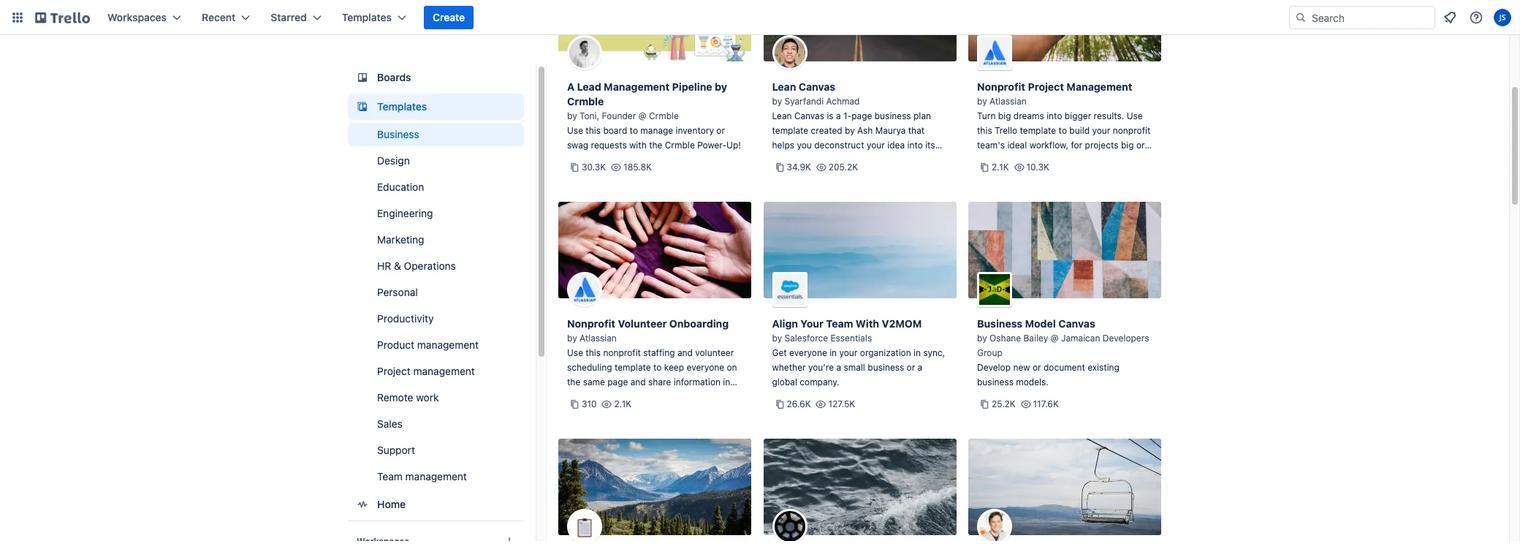 Task type: vqa. For each thing, say whether or not it's contained in the screenshot.


Task type: locate. For each thing, give the bounding box(es) containing it.
1 vertical spatial page
[[608, 377, 628, 388]]

atlassian for project
[[990, 96, 1027, 107]]

by up group
[[978, 333, 988, 344]]

0 vertical spatial team
[[826, 317, 854, 330]]

jamaican
[[1062, 333, 1101, 344]]

0 vertical spatial crmble
[[567, 95, 604, 107]]

salesforce essentials image
[[772, 272, 808, 307]]

by inside nonprofit project management by atlassian turn big dreams into bigger results. use this trello template to build your nonprofit team's ideal workflow, for projects big or small.
[[978, 96, 988, 107]]

your up projects
[[1093, 125, 1111, 136]]

0 horizontal spatial nonprofit
[[567, 317, 616, 330]]

0 vertical spatial nonprofit
[[1113, 125, 1151, 136]]

manage
[[641, 125, 674, 136]]

jacob simon (jacobsimon16) image
[[1494, 9, 1512, 26]]

nonprofit
[[978, 80, 1026, 93], [567, 317, 616, 330]]

1 vertical spatial business
[[868, 362, 905, 373]]

Search field
[[1307, 7, 1435, 29]]

2.1k right time.
[[614, 398, 632, 409]]

0 horizontal spatial to
[[630, 125, 638, 136]]

trello
[[995, 125, 1018, 136]]

sales link
[[348, 412, 524, 436]]

0 vertical spatial everyone
[[790, 347, 827, 358]]

lean up syarfandi
[[772, 80, 796, 93]]

0 vertical spatial into
[[1047, 110, 1063, 121]]

this inside a lead management pipeline by crmble by toni, founder @ crmble use this board to manage inventory or swag requests with the crmble power-up!
[[586, 125, 601, 136]]

its
[[926, 140, 936, 151]]

117.6k
[[1033, 398, 1059, 409]]

0 horizontal spatial 2.1k
[[614, 398, 632, 409]]

nonprofit up turn
[[978, 80, 1026, 93]]

use inside nonprofit project management by atlassian turn big dreams into bigger results. use this trello template to build your nonprofit team's ideal workflow, for projects big or small.
[[1127, 110, 1143, 121]]

into down that
[[908, 140, 923, 151]]

to up with
[[630, 125, 638, 136]]

canvas up jamaican
[[1059, 317, 1096, 330]]

1 horizontal spatial @
[[1051, 333, 1059, 344]]

0 horizontal spatial atlassian
[[580, 333, 617, 344]]

to inside nonprofit project management by atlassian turn big dreams into bigger results. use this trello template to build your nonprofit team's ideal workflow, for projects big or small.
[[1059, 125, 1067, 136]]

0 vertical spatial big
[[999, 110, 1011, 121]]

1 horizontal spatial 2.1k
[[992, 162, 1010, 173]]

group
[[978, 347, 1003, 358]]

1 vertical spatial canvas
[[795, 110, 825, 121]]

nonprofit inside nonprofit volunteer onboarding by atlassian use this nonprofit staffing and volunteer scheduling template to keep everyone on the same page and share information in real-time.
[[567, 317, 616, 330]]

team up essentials
[[826, 317, 854, 330]]

and left 'share'
[[631, 377, 646, 388]]

business inside business model canvas by oshane bailey @ jamaican developers group develop new or document existing business models.
[[978, 317, 1023, 330]]

205.2k
[[829, 162, 858, 173]]

1 vertical spatial into
[[908, 140, 923, 151]]

0 vertical spatial page
[[852, 110, 873, 121]]

1 vertical spatial templates
[[377, 100, 427, 113]]

or up power-
[[717, 125, 725, 136]]

project inside nonprofit project management by atlassian turn big dreams into bigger results. use this trello template to build your nonprofit team's ideal workflow, for projects big or small.
[[1028, 80, 1065, 93]]

everyone down salesforce
[[790, 347, 827, 358]]

2 vertical spatial management
[[405, 470, 467, 483]]

everyone up information
[[687, 362, 725, 373]]

keep
[[664, 362, 684, 373]]

1 horizontal spatial template
[[772, 125, 809, 136]]

by up get in the right of the page
[[772, 333, 782, 344]]

requests
[[591, 140, 627, 151]]

in up you're
[[830, 347, 837, 358]]

a lead management pipeline by crmble by toni, founder @ crmble use this board to manage inventory or swag requests with the crmble power-up!
[[567, 80, 741, 151]]

0 horizontal spatial everyone
[[687, 362, 725, 373]]

0 horizontal spatial team
[[377, 470, 403, 483]]

developers
[[1103, 333, 1150, 344]]

0 vertical spatial use
[[1127, 110, 1143, 121]]

0 horizontal spatial in
[[723, 377, 731, 388]]

0 horizontal spatial nonprofit
[[603, 347, 641, 358]]

1 horizontal spatial and
[[678, 347, 693, 358]]

1 horizontal spatial project
[[1028, 80, 1065, 93]]

up!
[[727, 140, 741, 151]]

template up helps
[[772, 125, 809, 136]]

this inside nonprofit project management by atlassian turn big dreams into bigger results. use this trello template to build your nonprofit team's ideal workflow, for projects big or small.
[[978, 125, 993, 136]]

templates up the board image
[[342, 11, 392, 23]]

0 horizontal spatial big
[[999, 110, 1011, 121]]

achmad
[[827, 96, 860, 107]]

0 horizontal spatial page
[[608, 377, 628, 388]]

project management
[[377, 365, 475, 377]]

1 lean from the top
[[772, 80, 796, 93]]

1 horizontal spatial page
[[852, 110, 873, 121]]

syarfandi
[[785, 96, 824, 107]]

template down dreams
[[1020, 125, 1057, 136]]

everyone inside align your team with v2mom by salesforce essentials get everyone in your organization in sync, whether you're a small business or a global company.
[[790, 347, 827, 358]]

2 horizontal spatial to
[[1059, 125, 1067, 136]]

or right projects
[[1137, 140, 1145, 151]]

lean down syarfandi
[[772, 110, 792, 121]]

use for a lead management pipeline by crmble
[[567, 125, 583, 136]]

search image
[[1296, 12, 1307, 23]]

2 vertical spatial your
[[840, 347, 858, 358]]

0 horizontal spatial your
[[840, 347, 858, 358]]

in
[[830, 347, 837, 358], [914, 347, 921, 358], [723, 377, 731, 388]]

crmble
[[567, 95, 604, 107], [649, 110, 679, 121], [665, 140, 695, 151]]

business for business model canvas by oshane bailey @ jamaican developers group develop new or document existing business models.
[[978, 317, 1023, 330]]

nonprofit inside nonprofit project management by atlassian turn big dreams into bigger results. use this trello template to build your nonprofit team's ideal workflow, for projects big or small.
[[978, 80, 1026, 93]]

to inside nonprofit volunteer onboarding by atlassian use this nonprofit staffing and volunteer scheduling template to keep everyone on the same page and share information in real-time.
[[654, 362, 662, 373]]

1 horizontal spatial in
[[830, 347, 837, 358]]

marketing link
[[348, 228, 524, 252]]

personal link
[[348, 281, 524, 304]]

0 horizontal spatial @
[[639, 110, 647, 121]]

support
[[377, 444, 415, 456]]

0 horizontal spatial into
[[908, 140, 923, 151]]

oshane bailey @ jamaican developers group image
[[978, 272, 1013, 307]]

1 vertical spatial management
[[413, 365, 475, 377]]

1 vertical spatial atlassian
[[580, 333, 617, 344]]

1 vertical spatial crmble
[[649, 110, 679, 121]]

1 vertical spatial nonprofit
[[567, 317, 616, 330]]

&
[[394, 260, 401, 272]]

hr & operations link
[[348, 254, 524, 278]]

business inside business model canvas by oshane bailey @ jamaican developers group develop new or document existing business models.
[[978, 377, 1014, 388]]

same
[[583, 377, 605, 388]]

your
[[1093, 125, 1111, 136], [867, 140, 885, 151], [840, 347, 858, 358]]

project up "remote" on the left of page
[[377, 365, 411, 377]]

0 horizontal spatial management
[[604, 80, 670, 93]]

templates link
[[348, 94, 524, 120]]

atlassian inside nonprofit project management by atlassian turn big dreams into bigger results. use this trello template to build your nonprofit team's ideal workflow, for projects big or small.
[[990, 96, 1027, 107]]

this down turn
[[978, 125, 993, 136]]

0 horizontal spatial project
[[377, 365, 411, 377]]

1 vertical spatial your
[[867, 140, 885, 151]]

your down essentials
[[840, 347, 858, 358]]

management up results.
[[1067, 80, 1133, 93]]

by up scheduling
[[567, 333, 577, 344]]

this
[[586, 125, 601, 136], [978, 125, 993, 136], [586, 347, 601, 358]]

and up keep at the left of the page
[[678, 347, 693, 358]]

0 vertical spatial templates
[[342, 11, 392, 23]]

into
[[1047, 110, 1063, 121], [908, 140, 923, 151]]

1 horizontal spatial business
[[978, 317, 1023, 330]]

1 vertical spatial the
[[567, 377, 581, 388]]

to inside a lead management pipeline by crmble by toni, founder @ crmble use this board to manage inventory or swag requests with the crmble power-up!
[[630, 125, 638, 136]]

1 vertical spatial nonprofit
[[603, 347, 641, 358]]

essentials
[[831, 333, 872, 344]]

to left build
[[1059, 125, 1067, 136]]

0 horizontal spatial the
[[567, 377, 581, 388]]

1 horizontal spatial your
[[867, 140, 885, 151]]

0 notifications image
[[1442, 9, 1459, 26]]

nonprofit volunteer onboarding by atlassian use this nonprofit staffing and volunteer scheduling template to keep everyone on the same page and share information in real-time.
[[567, 317, 737, 402]]

the down manage
[[649, 140, 663, 151]]

back to home image
[[35, 6, 90, 29]]

by inside nonprofit volunteer onboarding by atlassian use this nonprofit staffing and volunteer scheduling template to keep everyone on the same page and share information in real-time.
[[567, 333, 577, 344]]

1 vertical spatial use
[[567, 125, 583, 136]]

deconstruct
[[815, 140, 865, 151]]

nonprofit down results.
[[1113, 125, 1151, 136]]

0 vertical spatial @
[[639, 110, 647, 121]]

your down ash on the right of page
[[867, 140, 885, 151]]

recent
[[202, 11, 236, 23]]

you
[[797, 140, 812, 151]]

templates
[[342, 11, 392, 23], [377, 100, 427, 113]]

0 vertical spatial your
[[1093, 125, 1111, 136]]

a right is
[[836, 110, 841, 121]]

template inside lean canvas by syarfandi achmad lean canvas is a 1-page business plan template created by ash maurya that helps you deconstruct your idea into its key assumptions.
[[772, 125, 809, 136]]

34.9k
[[787, 162, 812, 173]]

2 management from the left
[[1067, 80, 1133, 93]]

1 horizontal spatial into
[[1047, 110, 1063, 121]]

your inside nonprofit project management by atlassian turn big dreams into bigger results. use this trello template to build your nonprofit team's ideal workflow, for projects big or small.
[[1093, 125, 1111, 136]]

templates button
[[333, 6, 415, 29]]

management for project
[[1067, 80, 1133, 93]]

@ right bailey
[[1051, 333, 1059, 344]]

use up scheduling
[[567, 347, 583, 358]]

a left small
[[837, 362, 842, 373]]

big right projects
[[1121, 140, 1134, 151]]

starred
[[271, 11, 307, 23]]

in down 'on'
[[723, 377, 731, 388]]

1 horizontal spatial the
[[649, 140, 663, 151]]

home
[[377, 498, 406, 510]]

or down "organization"
[[907, 362, 916, 373]]

0 vertical spatial business
[[875, 110, 911, 121]]

2 horizontal spatial in
[[914, 347, 921, 358]]

1 horizontal spatial big
[[1121, 140, 1134, 151]]

everyone
[[790, 347, 827, 358], [687, 362, 725, 373]]

0 horizontal spatial template
[[615, 362, 651, 373]]

team down "support"
[[377, 470, 403, 483]]

atlassian image
[[567, 272, 602, 307]]

2.1k
[[992, 162, 1010, 173], [614, 398, 632, 409]]

business down develop
[[978, 377, 1014, 388]]

atlassian up dreams
[[990, 96, 1027, 107]]

1 horizontal spatial management
[[1067, 80, 1133, 93]]

and
[[678, 347, 693, 358], [631, 377, 646, 388]]

by down 1-
[[845, 125, 855, 136]]

templates down boards
[[377, 100, 427, 113]]

0 vertical spatial 2.1k
[[992, 162, 1010, 173]]

personal
[[377, 286, 418, 298]]

1 vertical spatial everyone
[[687, 362, 725, 373]]

to down 'staffing'
[[654, 362, 662, 373]]

management up founder
[[604, 80, 670, 93]]

2 vertical spatial use
[[567, 347, 583, 358]]

1 horizontal spatial nonprofit
[[978, 80, 1026, 93]]

this up scheduling
[[586, 347, 601, 358]]

use right results.
[[1127, 110, 1143, 121]]

0 vertical spatial nonprofit
[[978, 80, 1026, 93]]

0 horizontal spatial business
[[377, 128, 419, 140]]

1 vertical spatial @
[[1051, 333, 1059, 344]]

@ up manage
[[639, 110, 647, 121]]

to
[[630, 125, 638, 136], [1059, 125, 1067, 136], [654, 362, 662, 373]]

1 horizontal spatial nonprofit
[[1113, 125, 1151, 136]]

by inside business model canvas by oshane bailey @ jamaican developers group develop new or document existing business models.
[[978, 333, 988, 344]]

organization
[[860, 347, 912, 358]]

management
[[417, 339, 479, 351], [413, 365, 475, 377], [405, 470, 467, 483]]

1 horizontal spatial to
[[654, 362, 662, 373]]

project up dreams
[[1028, 80, 1065, 93]]

atlassian
[[990, 96, 1027, 107], [580, 333, 617, 344]]

inventory
[[676, 125, 714, 136]]

use up the swag
[[567, 125, 583, 136]]

management for team management
[[405, 470, 467, 483]]

25.2k
[[992, 398, 1016, 409]]

1 horizontal spatial team
[[826, 317, 854, 330]]

project
[[1028, 80, 1065, 93], [377, 365, 411, 377]]

crmble down lead
[[567, 95, 604, 107]]

engineering
[[377, 207, 433, 219]]

business up the design
[[377, 128, 419, 140]]

hr
[[377, 260, 391, 272]]

2 horizontal spatial your
[[1093, 125, 1111, 136]]

page right same
[[608, 377, 628, 388]]

canvas
[[799, 80, 836, 93], [795, 110, 825, 121], [1059, 317, 1096, 330]]

1 vertical spatial team
[[377, 470, 403, 483]]

use inside a lead management pipeline by crmble by toni, founder @ crmble use this board to manage inventory or swag requests with the crmble power-up!
[[567, 125, 583, 136]]

page
[[852, 110, 873, 121], [608, 377, 628, 388]]

remote
[[377, 391, 413, 404]]

nonprofit for nonprofit volunteer onboarding
[[567, 317, 616, 330]]

0 vertical spatial lean
[[772, 80, 796, 93]]

nonprofit down atlassian icon
[[567, 317, 616, 330]]

volunteer
[[618, 317, 667, 330]]

team
[[826, 317, 854, 330], [377, 470, 403, 483]]

1 management from the left
[[604, 80, 670, 93]]

your inside lean canvas by syarfandi achmad lean canvas is a 1-page business plan template created by ash maurya that helps you deconstruct your idea into its key assumptions.
[[867, 140, 885, 151]]

key
[[772, 154, 787, 165]]

this down the toni,
[[586, 125, 601, 136]]

management inside nonprofit project management by atlassian turn big dreams into bigger results. use this trello template to build your nonprofit team's ideal workflow, for projects big or small.
[[1067, 80, 1133, 93]]

page up ash on the right of page
[[852, 110, 873, 121]]

get
[[772, 347, 787, 358]]

business down "organization"
[[868, 362, 905, 373]]

workspaces button
[[99, 6, 190, 29]]

management inside a lead management pipeline by crmble by toni, founder @ crmble use this board to manage inventory or swag requests with the crmble power-up!
[[604, 80, 670, 93]]

0 vertical spatial atlassian
[[990, 96, 1027, 107]]

1 horizontal spatial everyone
[[790, 347, 827, 358]]

in left sync,
[[914, 347, 921, 358]]

page inside nonprofit volunteer onboarding by atlassian use this nonprofit staffing and volunteer scheduling template to keep everyone on the same page and share information in real-time.
[[608, 377, 628, 388]]

canvas down syarfandi
[[795, 110, 825, 121]]

crmble down the inventory
[[665, 140, 695, 151]]

nonprofit up scheduling
[[603, 347, 641, 358]]

swag
[[567, 140, 589, 151]]

crmble up manage
[[649, 110, 679, 121]]

management down productivity link
[[417, 339, 479, 351]]

company.
[[800, 377, 840, 388]]

board image
[[354, 69, 371, 86]]

starred button
[[262, 6, 330, 29]]

small.
[[978, 154, 1002, 165]]

into left bigger
[[1047, 110, 1063, 121]]

everyone inside nonprofit volunteer onboarding by atlassian use this nonprofit staffing and volunteer scheduling template to keep everyone on the same page and share information in real-time.
[[687, 362, 725, 373]]

syarfandi achmad image
[[772, 35, 808, 70]]

bigger
[[1065, 110, 1092, 121]]

team's
[[978, 140, 1005, 151]]

the up real-
[[567, 377, 581, 388]]

business up 'maurya'
[[875, 110, 911, 121]]

2.1k down team's
[[992, 162, 1010, 173]]

business up oshane
[[978, 317, 1023, 330]]

this inside nonprofit volunteer onboarding by atlassian use this nonprofit staffing and volunteer scheduling template to keep everyone on the same page and share information in real-time.
[[586, 347, 601, 358]]

a down the v2mom
[[918, 362, 923, 373]]

align
[[772, 317, 798, 330]]

in inside nonprofit volunteer onboarding by atlassian use this nonprofit staffing and volunteer scheduling template to keep everyone on the same page and share information in real-time.
[[723, 377, 731, 388]]

results.
[[1094, 110, 1125, 121]]

2 horizontal spatial template
[[1020, 125, 1057, 136]]

is
[[827, 110, 834, 121]]

0 vertical spatial management
[[417, 339, 479, 351]]

share
[[649, 377, 671, 388]]

by left the toni,
[[567, 110, 577, 121]]

atlassian inside nonprofit volunteer onboarding by atlassian use this nonprofit staffing and volunteer scheduling template to keep everyone on the same page and share information in real-time.
[[580, 333, 617, 344]]

1 vertical spatial project
[[377, 365, 411, 377]]

canvas up syarfandi
[[799, 80, 836, 93]]

by up turn
[[978, 96, 988, 107]]

1 horizontal spatial atlassian
[[990, 96, 1027, 107]]

or right 'new' on the right
[[1033, 362, 1042, 373]]

atlassian up scheduling
[[580, 333, 617, 344]]

2 vertical spatial canvas
[[1059, 317, 1096, 330]]

10.3k
[[1027, 162, 1050, 173]]

template inside nonprofit project management by atlassian turn big dreams into bigger results. use this trello template to build your nonprofit team's ideal workflow, for projects big or small.
[[1020, 125, 1057, 136]]

big up trello
[[999, 110, 1011, 121]]

0 vertical spatial the
[[649, 140, 663, 151]]

template down 'staffing'
[[615, 362, 651, 373]]

1 vertical spatial lean
[[772, 110, 792, 121]]

open information menu image
[[1470, 10, 1484, 25]]

1 vertical spatial business
[[978, 317, 1023, 330]]

0 vertical spatial business
[[377, 128, 419, 140]]

2 vertical spatial business
[[978, 377, 1014, 388]]

management down product management link
[[413, 365, 475, 377]]

or
[[717, 125, 725, 136], [1137, 140, 1145, 151], [907, 362, 916, 373], [1033, 362, 1042, 373]]

0 vertical spatial project
[[1028, 80, 1065, 93]]

a
[[836, 110, 841, 121], [837, 362, 842, 373], [918, 362, 923, 373]]

0 horizontal spatial and
[[631, 377, 646, 388]]

1 vertical spatial 2.1k
[[614, 398, 632, 409]]

0 vertical spatial and
[[678, 347, 693, 358]]

nonprofit for nonprofit project management
[[978, 80, 1026, 93]]

management down support link
[[405, 470, 467, 483]]



Task type: describe. For each thing, give the bounding box(es) containing it.
business link
[[348, 123, 524, 146]]

team management
[[377, 470, 467, 483]]

turn
[[978, 110, 996, 121]]

new
[[1014, 362, 1031, 373]]

lead
[[577, 80, 602, 93]]

atlassian image
[[978, 35, 1013, 70]]

product
[[377, 339, 415, 351]]

this for turn
[[978, 125, 993, 136]]

toni,
[[580, 110, 600, 121]]

nonprofit inside nonprofit project management by atlassian turn big dreams into bigger results. use this trello template to build your nonprofit team's ideal workflow, for projects big or small.
[[1113, 125, 1151, 136]]

2 lean from the top
[[772, 110, 792, 121]]

small
[[844, 362, 866, 373]]

scheduling
[[567, 362, 612, 373]]

templates inside "link"
[[377, 100, 427, 113]]

that
[[909, 125, 925, 136]]

hr & operations
[[377, 260, 456, 272]]

185.8k
[[624, 162, 652, 173]]

by right the pipeline
[[715, 80, 728, 93]]

business inside align your team with v2mom by salesforce essentials get everyone in your organization in sync, whether you're a small business or a global company.
[[868, 362, 905, 373]]

or inside nonprofit project management by atlassian turn big dreams into bigger results. use this trello template to build your nonprofit team's ideal workflow, for projects big or small.
[[1137, 140, 1145, 151]]

create a workspace image
[[501, 535, 518, 541]]

real-
[[567, 391, 587, 402]]

templates inside dropdown button
[[342, 11, 392, 23]]

into inside lean canvas by syarfandi achmad lean canvas is a 1-page business plan template created by ash maurya that helps you deconstruct your idea into its key assumptions.
[[908, 140, 923, 151]]

you're
[[809, 362, 834, 373]]

board
[[603, 125, 627, 136]]

design
[[377, 154, 410, 167]]

page inside lean canvas by syarfandi achmad lean canvas is a 1-page business plan template created by ash maurya that helps you deconstruct your idea into its key assumptions.
[[852, 110, 873, 121]]

remote work
[[377, 391, 439, 404]]

dreams
[[1014, 110, 1045, 121]]

use inside nonprofit volunteer onboarding by atlassian use this nonprofit staffing and volunteer scheduling template to keep everyone on the same page and share information in real-time.
[[567, 347, 583, 358]]

30.3k
[[582, 162, 606, 173]]

nonprofit project management by atlassian turn big dreams into bigger results. use this trello template to build your nonprofit team's ideal workflow, for projects big or small.
[[978, 80, 1151, 165]]

whether
[[772, 362, 806, 373]]

jon, founder @ mountain17 image
[[567, 509, 602, 541]]

management for project management
[[413, 365, 475, 377]]

1-
[[844, 110, 852, 121]]

with
[[856, 317, 880, 330]]

helps
[[772, 140, 795, 151]]

boards link
[[348, 64, 524, 91]]

existing
[[1088, 362, 1120, 373]]

@ inside business model canvas by oshane bailey @ jamaican developers group develop new or document existing business models.
[[1051, 333, 1059, 344]]

workspaces
[[107, 11, 167, 23]]

align your team with v2mom by salesforce essentials get everyone in your organization in sync, whether you're a small business or a global company.
[[772, 317, 946, 388]]

2 vertical spatial crmble
[[665, 140, 695, 151]]

education
[[377, 181, 424, 193]]

127.5k
[[829, 398, 856, 409]]

marketing
[[377, 233, 424, 246]]

a inside lean canvas by syarfandi achmad lean canvas is a 1-page business plan template created by ash maurya that helps you deconstruct your idea into its key assumptions.
[[836, 110, 841, 121]]

ash
[[858, 125, 873, 136]]

oshane
[[990, 333, 1021, 344]]

model
[[1025, 317, 1056, 330]]

or inside a lead management pipeline by crmble by toni, founder @ crmble use this board to manage inventory or swag requests with the crmble power-up!
[[717, 125, 725, 136]]

engineering link
[[348, 202, 524, 225]]

by left syarfandi
[[772, 96, 782, 107]]

power-
[[698, 140, 727, 151]]

product management
[[377, 339, 479, 351]]

the inside a lead management pipeline by crmble by toni, founder @ crmble use this board to manage inventory or swag requests with the crmble power-up!
[[649, 140, 663, 151]]

or inside align your team with v2mom by salesforce essentials get everyone in your organization in sync, whether you're a small business or a global company.
[[907, 362, 916, 373]]

staffing
[[644, 347, 675, 358]]

idea
[[888, 140, 905, 151]]

v2mom
[[882, 317, 922, 330]]

310
[[582, 398, 597, 409]]

a
[[567, 80, 575, 93]]

global
[[772, 377, 798, 388]]

0 vertical spatial canvas
[[799, 80, 836, 93]]

salesforce
[[785, 333, 828, 344]]

the inside nonprofit volunteer onboarding by atlassian use this nonprofit staffing and volunteer scheduling template to keep everyone on the same page and share information in real-time.
[[567, 377, 581, 388]]

productivity
[[377, 312, 434, 325]]

1 vertical spatial big
[[1121, 140, 1134, 151]]

your inside align your team with v2mom by salesforce essentials get everyone in your organization in sync, whether you're a small business or a global company.
[[840, 347, 858, 358]]

information
[[674, 377, 721, 388]]

atlassian for volunteer
[[580, 333, 617, 344]]

bailey
[[1024, 333, 1049, 344]]

home link
[[348, 491, 524, 518]]

business model canvas by oshane bailey @ jamaican developers group develop new or document existing business models.
[[978, 317, 1150, 388]]

models.
[[1016, 377, 1049, 388]]

@ inside a lead management pipeline by crmble by toni, founder @ crmble use this board to manage inventory or swag requests with the crmble power-up!
[[639, 110, 647, 121]]

build
[[1070, 125, 1090, 136]]

sync,
[[924, 347, 946, 358]]

template inside nonprofit volunteer onboarding by atlassian use this nonprofit staffing and volunteer scheduling template to keep everyone on the same page and share information in real-time.
[[615, 362, 651, 373]]

project management link
[[348, 360, 524, 383]]

with
[[630, 140, 647, 151]]

business inside lean canvas by syarfandi achmad lean canvas is a 1-page business plan template created by ash maurya that helps you deconstruct your idea into its key assumptions.
[[875, 110, 911, 121]]

home image
[[354, 496, 371, 513]]

create
[[433, 11, 465, 23]]

business for business
[[377, 128, 419, 140]]

work
[[416, 391, 439, 404]]

michael pryor, head of product @ trello image
[[978, 509, 1013, 541]]

create button
[[424, 6, 474, 29]]

this for crmble
[[586, 125, 601, 136]]

1 vertical spatial and
[[631, 377, 646, 388]]

maurya
[[876, 125, 906, 136]]

template board image
[[354, 98, 371, 116]]

created
[[811, 125, 843, 136]]

use for nonprofit project management
[[1127, 110, 1143, 121]]

by inside align your team with v2mom by salesforce essentials get everyone in your organization in sync, whether you're a small business or a global company.
[[772, 333, 782, 344]]

your
[[801, 317, 824, 330]]

nonprofit inside nonprofit volunteer onboarding by atlassian use this nonprofit staffing and volunteer scheduling template to keep everyone on the same page and share information in real-time.
[[603, 347, 641, 358]]

sales
[[377, 417, 403, 430]]

product management link
[[348, 333, 524, 357]]

canvas inside business model canvas by oshane bailey @ jamaican developers group develop new or document existing business models.
[[1059, 317, 1096, 330]]

volunteer
[[695, 347, 734, 358]]

operations
[[404, 260, 456, 272]]

26.6k
[[787, 398, 811, 409]]

pipeline
[[672, 80, 713, 93]]

time.
[[587, 391, 607, 402]]

remote work link
[[348, 386, 524, 409]]

team inside team management link
[[377, 470, 403, 483]]

workflow,
[[1030, 140, 1069, 151]]

onboarding
[[670, 317, 729, 330]]

on
[[727, 362, 737, 373]]

into inside nonprofit project management by atlassian turn big dreams into bigger results. use this trello template to build your nonprofit team's ideal workflow, for projects big or small.
[[1047, 110, 1063, 121]]

team inside align your team with v2mom by salesforce essentials get everyone in your organization in sync, whether you're a small business or a global company.
[[826, 317, 854, 330]]

management for product management
[[417, 339, 479, 351]]

management for lead
[[604, 80, 670, 93]]

plan
[[914, 110, 931, 121]]

toni, founder @ crmble image
[[567, 35, 602, 70]]

primary element
[[0, 0, 1521, 35]]

or inside business model canvas by oshane bailey @ jamaican developers group develop new or document existing business models.
[[1033, 362, 1042, 373]]

robyn de burgh image
[[772, 509, 808, 541]]



